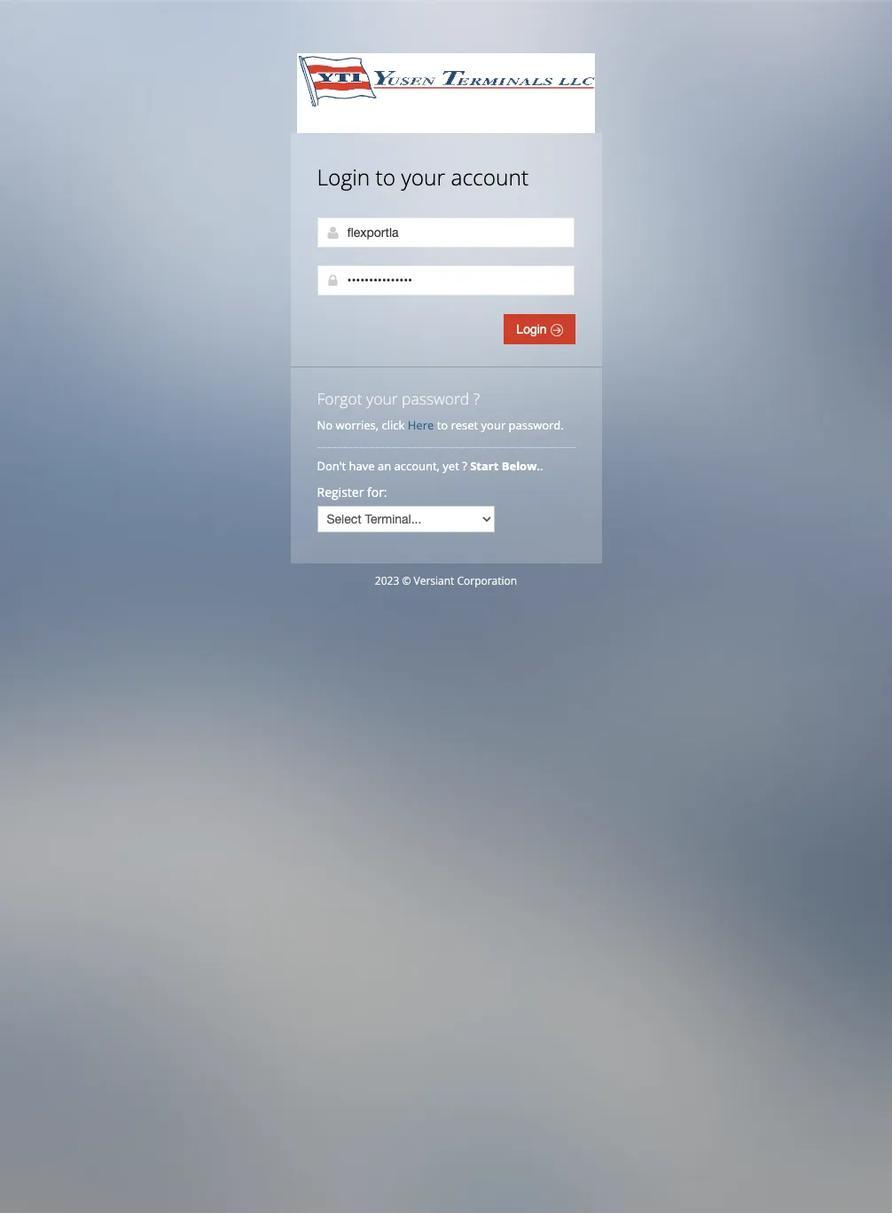 Task type: locate. For each thing, give the bounding box(es) containing it.
?
[[474, 388, 480, 409], [462, 458, 467, 474]]

yet
[[443, 458, 459, 474]]

your
[[401, 162, 446, 192], [367, 388, 398, 409], [481, 417, 506, 433]]

corporation
[[457, 573, 517, 588]]

0 vertical spatial login
[[317, 162, 370, 192]]

2 vertical spatial your
[[481, 417, 506, 433]]

start
[[470, 458, 499, 474]]

1 horizontal spatial to
[[437, 417, 448, 433]]

have
[[349, 458, 375, 474]]

0 vertical spatial your
[[401, 162, 446, 192]]

login
[[317, 162, 370, 192], [517, 322, 551, 336]]

1 horizontal spatial login
[[517, 322, 551, 336]]

don't have an account, yet ? start below. .
[[317, 458, 546, 474]]

1 vertical spatial your
[[367, 388, 398, 409]]

to right here
[[437, 417, 448, 433]]

swapright image
[[551, 324, 563, 336]]

don't
[[317, 458, 346, 474]]

1 vertical spatial to
[[437, 417, 448, 433]]

login inside button
[[517, 322, 551, 336]]

reset
[[451, 417, 478, 433]]

account,
[[394, 458, 440, 474]]

to
[[376, 162, 396, 192], [437, 417, 448, 433]]

? right yet
[[462, 458, 467, 474]]

your up click
[[367, 388, 398, 409]]

here
[[408, 417, 434, 433]]

1 vertical spatial ?
[[462, 458, 467, 474]]

forgot your password ? no worries, click here to reset your password.
[[317, 388, 564, 433]]

your right the reset
[[481, 417, 506, 433]]

login to your account
[[317, 162, 529, 192]]

? up the reset
[[474, 388, 480, 409]]

forgot
[[317, 388, 363, 409]]

1 vertical spatial login
[[517, 322, 551, 336]]

your up the username text box
[[401, 162, 446, 192]]

0 horizontal spatial ?
[[462, 458, 467, 474]]

Password password field
[[317, 265, 575, 295]]

to up the username text box
[[376, 162, 396, 192]]

here link
[[408, 417, 434, 433]]

password
[[402, 388, 470, 409]]

1 horizontal spatial your
[[401, 162, 446, 192]]

0 vertical spatial ?
[[474, 388, 480, 409]]

2 horizontal spatial your
[[481, 417, 506, 433]]

0 horizontal spatial to
[[376, 162, 396, 192]]

0 horizontal spatial login
[[317, 162, 370, 192]]

1 horizontal spatial ?
[[474, 388, 480, 409]]

register
[[317, 484, 364, 500]]



Task type: describe. For each thing, give the bounding box(es) containing it.
2023
[[375, 573, 400, 588]]

login button
[[504, 314, 575, 344]]

click
[[382, 417, 405, 433]]

account
[[451, 162, 529, 192]]

password.
[[509, 417, 564, 433]]

©
[[402, 573, 411, 588]]

.
[[540, 458, 543, 474]]

to inside forgot your password ? no worries, click here to reset your password.
[[437, 417, 448, 433]]

0 vertical spatial to
[[376, 162, 396, 192]]

no
[[317, 417, 333, 433]]

login for login
[[517, 322, 551, 336]]

for:
[[367, 484, 387, 500]]

register for:
[[317, 484, 387, 500]]

lock image
[[326, 273, 340, 288]]

0 horizontal spatial your
[[367, 388, 398, 409]]

below.
[[502, 458, 540, 474]]

Username text field
[[317, 217, 575, 248]]

an
[[378, 458, 391, 474]]

versiant
[[414, 573, 455, 588]]

2023 © versiant corporation
[[375, 573, 517, 588]]

worries,
[[336, 417, 379, 433]]

login for login to your account
[[317, 162, 370, 192]]

user image
[[326, 225, 340, 240]]

? inside forgot your password ? no worries, click here to reset your password.
[[474, 388, 480, 409]]



Task type: vqa. For each thing, say whether or not it's contained in the screenshot.
lock icon
yes



